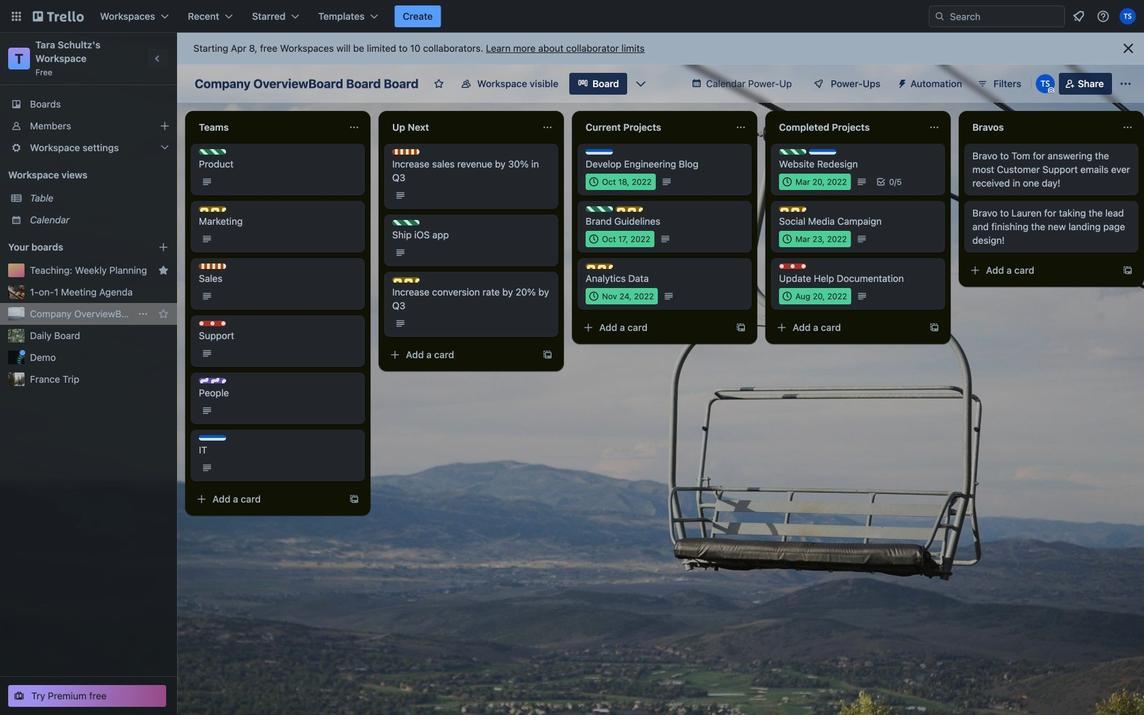 Task type: locate. For each thing, give the bounding box(es) containing it.
color: yellow, title: "marketing" element
[[199, 206, 226, 212], [616, 206, 643, 212], [779, 206, 806, 212], [586, 264, 613, 269], [392, 277, 419, 283]]

show menu image
[[1119, 77, 1132, 91]]

color: green, title: "product" element
[[199, 149, 226, 155], [779, 149, 806, 155], [586, 206, 613, 212], [392, 220, 419, 225]]

color: orange, title: "sales" element
[[392, 149, 419, 155], [199, 264, 226, 269]]

0 horizontal spatial color: blue, title: "it" element
[[199, 435, 226, 441]]

primary element
[[0, 0, 1144, 33]]

create from template… image
[[1122, 265, 1133, 276], [735, 322, 746, 333], [929, 322, 940, 333], [542, 349, 553, 360]]

this member is an admin of this board. image
[[1048, 87, 1054, 93]]

None checkbox
[[779, 174, 851, 190]]

your boards with 6 items element
[[8, 239, 138, 255]]

1 vertical spatial color: red, title: "support" element
[[199, 321, 226, 326]]

0 horizontal spatial color: red, title: "support" element
[[199, 321, 226, 326]]

0 vertical spatial color: orange, title: "sales" element
[[392, 149, 419, 155]]

add board image
[[158, 242, 169, 253]]

None text field
[[191, 116, 343, 138], [384, 116, 537, 138], [577, 116, 730, 138], [964, 116, 1117, 138], [191, 116, 343, 138], [384, 116, 537, 138], [577, 116, 730, 138], [964, 116, 1117, 138]]

2 horizontal spatial color: blue, title: "it" element
[[809, 149, 836, 155]]

1 vertical spatial color: orange, title: "sales" element
[[199, 264, 226, 269]]

color: blue, title: "it" element
[[586, 149, 613, 155], [809, 149, 836, 155], [199, 435, 226, 441]]

color: red, title: "support" element
[[779, 264, 806, 269], [199, 321, 226, 326]]

None text field
[[771, 116, 923, 138]]

1 horizontal spatial color: red, title: "support" element
[[779, 264, 806, 269]]

tara schultz (taraschultz7) image
[[1119, 8, 1136, 25]]

customize views image
[[634, 77, 648, 91]]

star icon image
[[158, 308, 169, 319]]

0 notifications image
[[1070, 8, 1087, 25]]

Search field
[[929, 5, 1065, 27]]

None checkbox
[[586, 174, 656, 190], [586, 231, 655, 247], [779, 231, 851, 247], [586, 288, 658, 304], [779, 288, 851, 304], [586, 174, 656, 190], [586, 231, 655, 247], [779, 231, 851, 247], [586, 288, 658, 304], [779, 288, 851, 304]]

0 vertical spatial color: red, title: "support" element
[[779, 264, 806, 269]]



Task type: vqa. For each thing, say whether or not it's contained in the screenshot.
Create from template… image
yes



Task type: describe. For each thing, give the bounding box(es) containing it.
workspace navigation collapse icon image
[[148, 49, 168, 68]]

open information menu image
[[1096, 10, 1110, 23]]

sm image
[[891, 73, 910, 92]]

Board name text field
[[188, 73, 425, 95]]

star or unstar board image
[[434, 78, 444, 89]]

tara schultz (taraschultz7) image
[[1036, 74, 1055, 93]]

back to home image
[[33, 5, 84, 27]]

1 horizontal spatial color: blue, title: "it" element
[[586, 149, 613, 155]]

1 horizontal spatial color: orange, title: "sales" element
[[392, 149, 419, 155]]

board actions menu image
[[138, 308, 148, 319]]

starred icon image
[[158, 265, 169, 276]]

0 horizontal spatial color: orange, title: "sales" element
[[199, 264, 226, 269]]

search image
[[934, 11, 945, 22]]

color: purple, title: "people" element
[[199, 378, 226, 383]]

create from template… image
[[349, 494, 360, 505]]



